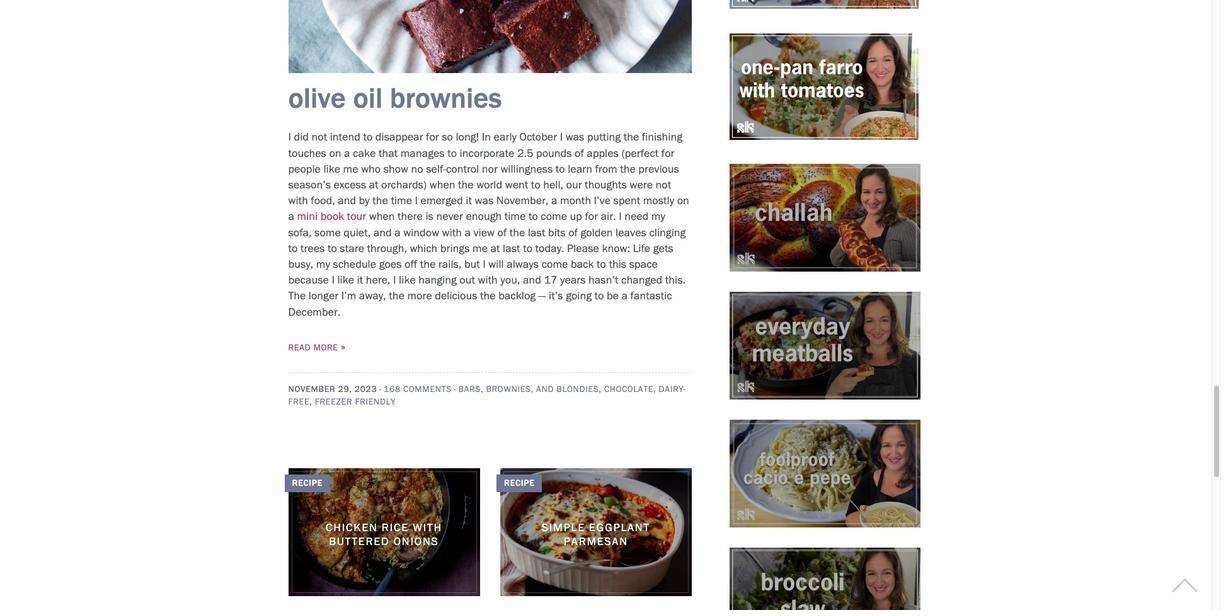 Task type: describe. For each thing, give the bounding box(es) containing it.
when inside when there is never enough time to come up for air. i need my sofa, some quiet, and a window with a view of the last bits of golden leaves clinging to trees to stare through, which brings me at last to today. please know: life gets busy, my schedule goes off the rails, but i will always come back to this space because i like it here, i like hanging out with you, and 17 years hasn't changed this. the longer i'm away, the more delicious the backlog — it's going to be a fantastic december.
[[369, 209, 395, 223]]

like down the off
[[399, 273, 416, 287]]

friendly
[[355, 396, 396, 407]]

buttered onions
[[329, 534, 439, 548]]

to left be
[[595, 289, 604, 303]]

1 vertical spatial for
[[662, 146, 675, 160]]

olive
[[288, 80, 346, 116]]

time inside when there is never enough time to come up for air. i need my sofa, some quiet, and a window with a view of the last bits of golden leaves clinging to trees to stare through, which brings me at last to today. please know: life gets busy, my schedule goes off the rails, but i will always come back to this space because i like it here, i like hanging out with you, and 17 years hasn't changed this. the longer i'm away, the more delicious the backlog — it's going to be a fantastic december.
[[505, 209, 526, 223]]

hasn't
[[589, 273, 619, 287]]

need
[[625, 209, 649, 223]]

it's
[[549, 289, 563, 303]]

golden
[[581, 225, 613, 239]]

at inside when there is never enough time to come up for air. i need my sofa, some quiet, and a window with a view of the last bits of golden leaves clinging to trees to stare through, which brings me at last to today. please know: life gets busy, my schedule goes off the rails, but i will always come back to this space because i like it here, i like hanging out with you, and 17 years hasn't changed this. the longer i'm away, the more delicious the backlog — it's going to be a fantastic december.
[[491, 241, 500, 255]]

that
[[379, 146, 398, 160]]

longer
[[309, 289, 339, 303]]

with inside chicken rice with buttered onions
[[413, 521, 442, 535]]

month
[[560, 194, 591, 207]]

touches
[[288, 146, 326, 160]]

read
[[288, 342, 311, 353]]

but
[[464, 257, 480, 271]]

chocolate
[[604, 384, 654, 395]]

by
[[359, 194, 370, 207]]

free
[[288, 396, 310, 407]]

29,
[[338, 384, 352, 395]]

years
[[560, 273, 586, 287]]

chicken rice with buttered onions
[[326, 521, 442, 548]]

to up always
[[523, 241, 533, 255]]

—
[[539, 289, 546, 303]]

busy,
[[288, 257, 313, 271]]

please
[[567, 241, 599, 255]]

more inside read more »
[[314, 342, 338, 353]]

brings
[[440, 241, 470, 255]]

book
[[321, 209, 344, 223]]

in
[[482, 130, 491, 144]]

to down sofa,
[[288, 241, 298, 255]]

recipe for simple eggplant parmesan
[[504, 478, 535, 489]]

this.
[[665, 273, 686, 287]]

when inside i did not intend to disappear for so long! in early october i was putting the finishing touches on a cake that manages to incorporate 2.5 pounds of apples (perfect for people like me who show no self-control nor willingness to learn from the previous season's excess at orchards) when the world went to hell, our thoughts were not with food, and by the time i emerged it was november, a month i've spent mostly on a
[[430, 178, 455, 192]]

apples
[[587, 146, 619, 160]]

it inside i did not intend to disappear for so long! in early october i was putting the finishing touches on a cake that manages to incorporate 2.5 pounds of apples (perfect for people like me who show no self-control nor willingness to learn from the previous season's excess at orchards) when the world went to hell, our thoughts were not with food, and by the time i emerged it was november, a month i've spent mostly on a
[[466, 194, 472, 207]]

i right 'air.'
[[619, 209, 622, 223]]

1 horizontal spatial was
[[566, 130, 584, 144]]

there
[[398, 209, 423, 223]]

of for willingness
[[575, 146, 584, 160]]

space
[[629, 257, 658, 271]]

1 vertical spatial my
[[316, 257, 330, 271]]

of for last
[[569, 225, 578, 239]]

with down never
[[442, 225, 462, 239]]

because
[[288, 273, 329, 287]]

our
[[566, 178, 582, 192]]

trees
[[301, 241, 325, 255]]

»
[[341, 338, 346, 354]]

a left view
[[465, 225, 471, 239]]

going
[[566, 289, 592, 303]]

like inside i did not intend to disappear for so long! in early october i was putting the finishing touches on a cake that manages to incorporate 2.5 pounds of apples (perfect for people like me who show no self-control nor willingness to learn from the previous season's excess at orchards) when the world went to hell, our thoughts were not with food, and by the time i emerged it was november, a month i've spent mostly on a
[[324, 162, 340, 176]]

fantastic
[[631, 289, 672, 303]]

hell,
[[543, 178, 563, 192]]

i'm
[[341, 289, 356, 303]]

did
[[294, 130, 309, 144]]

nor
[[482, 162, 498, 176]]

to down so
[[448, 146, 457, 160]]

sofa,
[[288, 225, 312, 239]]

went
[[505, 178, 528, 192]]

a right be
[[622, 289, 628, 303]]

stare
[[340, 241, 364, 255]]

the up (perfect
[[624, 130, 639, 144]]

delicious
[[435, 289, 477, 303]]

november
[[288, 384, 336, 395]]

and left blondies
[[536, 384, 554, 395]]

who
[[361, 162, 381, 176]]

i up pounds
[[560, 130, 563, 144]]

hanging
[[419, 273, 457, 287]]

intend
[[330, 130, 360, 144]]

control
[[446, 162, 479, 176]]

goes
[[379, 257, 402, 271]]

clinging
[[649, 225, 686, 239]]

0 horizontal spatial was
[[475, 194, 494, 207]]

i up there
[[415, 194, 418, 207]]

with inside i did not intend to disappear for so long! in early october i was putting the finishing touches on a cake that manages to incorporate 2.5 pounds of apples (perfect for people like me who show no self-control nor willingness to learn from the previous season's excess at orchards) when the world went to hell, our thoughts were not with food, and by the time i emerged it was november, a month i've spent mostly on a
[[288, 194, 308, 207]]

1 vertical spatial come
[[542, 257, 568, 271]]

mini book tour link
[[297, 209, 366, 223]]

mini book tour
[[297, 209, 366, 223]]

up
[[570, 209, 582, 223]]

168
[[384, 384, 401, 395]]

some
[[315, 225, 341, 239]]

changed
[[621, 273, 663, 287]]

the down (perfect
[[620, 162, 636, 176]]

bars, brownies, and blondies link
[[458, 384, 599, 395]]

chicken rice with buttered onions link
[[326, 521, 442, 548]]

be
[[607, 289, 619, 303]]

to down pounds
[[556, 162, 565, 176]]

comments
[[403, 384, 452, 395]]

back
[[571, 257, 594, 271]]

incorporate
[[460, 146, 515, 160]]

orchards)
[[381, 178, 427, 192]]

chocolate link
[[604, 384, 654, 395]]

recipe for chicken rice with buttered onions
[[292, 478, 323, 489]]

freezer
[[315, 396, 352, 407]]

i've
[[594, 194, 611, 207]]

show
[[384, 162, 408, 176]]

i left will in the left top of the page
[[483, 257, 486, 271]]

1 horizontal spatial not
[[656, 178, 671, 192]]

0 vertical spatial my
[[652, 209, 665, 223]]

0 vertical spatial come
[[541, 209, 567, 223]]

olive oil brownies
[[288, 80, 502, 116]]

season's
[[288, 178, 331, 192]]

gets
[[653, 241, 674, 255]]

out
[[460, 273, 475, 287]]

freezer friendly link
[[315, 396, 396, 407]]

me inside i did not intend to disappear for so long! in early october i was putting the finishing touches on a cake that manages to incorporate 2.5 pounds of apples (perfect for people like me who show no self-control nor willingness to learn from the previous season's excess at orchards) when the world went to hell, our thoughts were not with food, and by the time i emerged it was november, a month i've spent mostly on a
[[343, 162, 358, 176]]

december.
[[288, 305, 341, 319]]

window
[[403, 225, 439, 239]]

and inside i did not intend to disappear for so long! in early october i was putting the finishing touches on a cake that manages to incorporate 2.5 pounds of apples (perfect for people like me who show no self-control nor willingness to learn from the previous season's excess at orchards) when the world went to hell, our thoughts were not with food, and by the time i emerged it was november, a month i've spent mostly on a
[[338, 194, 356, 207]]

rails,
[[438, 257, 462, 271]]

olive oil brownies link
[[288, 80, 502, 116]]

disappear
[[375, 130, 423, 144]]

emerged
[[421, 194, 463, 207]]

were
[[630, 178, 653, 192]]

brownies,
[[486, 384, 534, 395]]

bars, brownies, and blondies , chocolate ,
[[458, 384, 659, 395]]

know:
[[602, 241, 630, 255]]

a up through,
[[395, 225, 401, 239]]



Task type: locate. For each thing, give the bounding box(es) containing it.
excess
[[334, 178, 366, 192]]

for
[[426, 130, 439, 144], [662, 146, 675, 160], [585, 209, 598, 223]]

time inside i did not intend to disappear for so long! in early october i was putting the finishing touches on a cake that manages to incorporate 2.5 pounds of apples (perfect for people like me who show no self-control nor willingness to learn from the previous season's excess at orchards) when the world went to hell, our thoughts were not with food, and by the time i emerged it was november, a month i've spent mostly on a
[[391, 194, 412, 207]]

2 recipe from the left
[[504, 478, 535, 489]]

time down november,
[[505, 209, 526, 223]]

1 vertical spatial was
[[475, 194, 494, 207]]

the down the which
[[420, 257, 436, 271]]

0 horizontal spatial for
[[426, 130, 439, 144]]

and down always
[[523, 273, 541, 287]]

backlog
[[499, 289, 536, 303]]

1 vertical spatial it
[[357, 273, 363, 287]]

to up cake
[[363, 130, 373, 144]]

the left backlog
[[480, 289, 496, 303]]

at
[[369, 178, 378, 192], [491, 241, 500, 255]]

to up "hasn't"
[[597, 257, 606, 271]]

not down previous
[[656, 178, 671, 192]]

1 vertical spatial when
[[369, 209, 395, 223]]

time down orchards)
[[391, 194, 412, 207]]

rice
[[382, 521, 409, 535]]

brownies
[[390, 80, 502, 116]]

with right rice
[[413, 521, 442, 535]]

here,
[[366, 273, 390, 287]]

1 recipe from the left
[[292, 478, 323, 489]]

i down goes
[[393, 273, 396, 287]]

view
[[474, 225, 495, 239]]

willingness
[[501, 162, 553, 176]]

spent
[[614, 194, 640, 207]]

the down november,
[[510, 225, 525, 239]]

1 horizontal spatial it
[[466, 194, 472, 207]]

chicken
[[326, 521, 378, 535]]

the right away,
[[389, 289, 405, 303]]

no
[[411, 162, 423, 176]]

1 horizontal spatial more
[[407, 289, 432, 303]]

, left dairy-
[[654, 384, 656, 395]]

bars,
[[458, 384, 483, 395]]

0 horizontal spatial my
[[316, 257, 330, 271]]

people
[[288, 162, 321, 176]]

0 vertical spatial time
[[391, 194, 412, 207]]

i did not intend to disappear for so long! in early october i was putting the finishing touches on a cake that manages to incorporate 2.5 pounds of apples (perfect for people like me who show no self-control nor willingness to learn from the previous season's excess at orchards) when the world went to hell, our thoughts were not with food, and by the time i emerged it was november, a month i've spent mostly on a
[[288, 130, 689, 223]]

1 horizontal spatial ,
[[599, 384, 602, 395]]

off
[[405, 257, 417, 271]]

a left mini
[[288, 209, 294, 223]]

1 vertical spatial on
[[677, 194, 689, 207]]

like up the excess
[[324, 162, 340, 176]]

0 vertical spatial at
[[369, 178, 378, 192]]

dairy-
[[659, 384, 686, 395]]

me down view
[[473, 241, 488, 255]]

at inside i did not intend to disappear for so long! in early october i was putting the finishing touches on a cake that manages to incorporate 2.5 pounds of apples (perfect for people like me who show no self-control nor willingness to learn from the previous season's excess at orchards) when the world went to hell, our thoughts were not with food, and by the time i emerged it was november, a month i've spent mostly on a
[[369, 178, 378, 192]]

parmesan
[[564, 534, 628, 548]]

1 horizontal spatial at
[[491, 241, 500, 255]]

cake
[[353, 146, 376, 160]]

is
[[426, 209, 434, 223]]

schedule
[[333, 257, 376, 271]]

2 vertical spatial for
[[585, 209, 598, 223]]

0 horizontal spatial not
[[312, 130, 327, 144]]

enough
[[466, 209, 502, 223]]

come
[[541, 209, 567, 223], [542, 257, 568, 271]]

0 horizontal spatial on
[[329, 146, 341, 160]]

my down the trees
[[316, 257, 330, 271]]

this
[[609, 257, 627, 271]]

a down intend
[[344, 146, 350, 160]]

0 horizontal spatial recipe
[[292, 478, 323, 489]]

0 vertical spatial last
[[528, 225, 545, 239]]

you,
[[501, 273, 520, 287]]

the
[[288, 289, 306, 303]]

simple eggplant parmesan
[[542, 521, 650, 548]]

None search field
[[59, 30, 1116, 69]]

was up pounds
[[566, 130, 584, 144]]

and
[[338, 194, 356, 207], [374, 225, 392, 239], [523, 273, 541, 287], [536, 384, 554, 395]]

for down finishing
[[662, 146, 675, 160]]

recipe link for rice
[[285, 468, 480, 596]]

recipe link
[[285, 468, 480, 596], [497, 468, 692, 596]]

0 vertical spatial it
[[466, 194, 472, 207]]

with
[[288, 194, 308, 207], [442, 225, 462, 239], [478, 273, 498, 287], [413, 521, 442, 535]]

me inside when there is never enough time to come up for air. i need my sofa, some quiet, and a window with a view of the last bits of golden leaves clinging to trees to stare through, which brings me at last to today. please know: life gets busy, my schedule goes off the rails, but i will always come back to this space because i like it here, i like hanging out with you, and 17 years hasn't changed this. the longer i'm away, the more delicious the backlog — it's going to be a fantastic december.
[[473, 241, 488, 255]]

eggplant
[[589, 521, 650, 535]]

through,
[[367, 241, 407, 255]]

on down intend
[[329, 146, 341, 160]]

like up i'm
[[337, 273, 354, 287]]

long!
[[456, 130, 479, 144]]

on right mostly
[[677, 194, 689, 207]]

1 vertical spatial not
[[656, 178, 671, 192]]

when there is never enough time to come up for air. i need my sofa, some quiet, and a window with a view of the last bits of golden leaves clinging to trees to stare through, which brings me at last to today. please know: life gets busy, my schedule goes off the rails, but i will always come back to this space because i like it here, i like hanging out with you, and 17 years hasn't changed this. the longer i'm away, the more delicious the backlog — it's going to be a fantastic december.
[[288, 209, 686, 319]]

food,
[[311, 194, 335, 207]]

more left »
[[314, 342, 338, 353]]

so
[[442, 130, 453, 144]]

tour
[[347, 209, 366, 223]]

recipe link for eggplant
[[497, 468, 692, 596]]

it up enough
[[466, 194, 472, 207]]

0 horizontal spatial at
[[369, 178, 378, 192]]

with up mini
[[288, 194, 308, 207]]

1 vertical spatial at
[[491, 241, 500, 255]]

i left "did" at the top of page
[[288, 130, 291, 144]]

1 horizontal spatial last
[[528, 225, 545, 239]]

at down the who
[[369, 178, 378, 192]]

oil
[[353, 80, 383, 116]]

at up will in the left top of the page
[[491, 241, 500, 255]]

1 horizontal spatial for
[[585, 209, 598, 223]]

more inside when there is never enough time to come up for air. i need my sofa, some quiet, and a window with a view of the last bits of golden leaves clinging to trees to stare through, which brings me at last to today. please know: life gets busy, my schedule goes off the rails, but i will always come back to this space because i like it here, i like hanging out with you, and 17 years hasn't changed this. the longer i'm away, the more delicious the backlog — it's going to be a fantastic december.
[[407, 289, 432, 303]]

to down some
[[328, 241, 337, 255]]

0 vertical spatial for
[[426, 130, 439, 144]]

0 horizontal spatial recipe link
[[285, 468, 480, 596]]

2023
[[355, 384, 377, 395]]

the down "control" in the top left of the page
[[458, 178, 474, 192]]

which
[[410, 241, 438, 255]]

to left hell,
[[531, 178, 541, 192]]

time
[[391, 194, 412, 207], [505, 209, 526, 223]]

with down will in the left top of the page
[[478, 273, 498, 287]]

and up through,
[[374, 225, 392, 239]]

(perfect
[[622, 146, 659, 160]]

come up bits
[[541, 209, 567, 223]]

1 vertical spatial time
[[505, 209, 526, 223]]

last left bits
[[528, 225, 545, 239]]

1 horizontal spatial recipe link
[[497, 468, 692, 596]]

0 vertical spatial me
[[343, 162, 358, 176]]

previous
[[639, 162, 679, 176]]

when down by
[[369, 209, 395, 223]]

0 vertical spatial on
[[329, 146, 341, 160]]

1 horizontal spatial time
[[505, 209, 526, 223]]

1 vertical spatial me
[[473, 241, 488, 255]]

0 horizontal spatial it
[[357, 273, 363, 287]]

1 horizontal spatial me
[[473, 241, 488, 255]]

for inside when there is never enough time to come up for air. i need my sofa, some quiet, and a window with a view of the last bits of golden leaves clinging to trees to stare through, which brings me at last to today. please know: life gets busy, my schedule goes off the rails, but i will always come back to this space because i like it here, i like hanging out with you, and 17 years hasn't changed this. the longer i'm away, the more delicious the backlog — it's going to be a fantastic december.
[[585, 209, 598, 223]]

1 vertical spatial last
[[503, 241, 520, 255]]

0 horizontal spatial more
[[314, 342, 338, 353]]

dairy- free link
[[288, 384, 686, 407]]

when
[[430, 178, 455, 192], [369, 209, 395, 223]]

2 horizontal spatial ,
[[654, 384, 656, 395]]

me up the excess
[[343, 162, 358, 176]]

and down the excess
[[338, 194, 356, 207]]

today.
[[535, 241, 564, 255]]

when up emerged
[[430, 178, 455, 192]]

air.
[[601, 209, 616, 223]]

0 vertical spatial more
[[407, 289, 432, 303]]

1 horizontal spatial my
[[652, 209, 665, 223]]

1 vertical spatial more
[[314, 342, 338, 353]]

, left chocolate
[[599, 384, 602, 395]]

2 horizontal spatial for
[[662, 146, 675, 160]]

17
[[544, 273, 557, 287]]

2 recipe link from the left
[[497, 468, 692, 596]]

0 vertical spatial when
[[430, 178, 455, 192]]

1 recipe link from the left
[[285, 468, 480, 596]]

of right view
[[498, 225, 507, 239]]

come up 17
[[542, 257, 568, 271]]

1 horizontal spatial recipe
[[504, 478, 535, 489]]

i up longer
[[332, 273, 335, 287]]

0 horizontal spatial last
[[503, 241, 520, 255]]

my down mostly
[[652, 209, 665, 223]]

more down hanging on the left of page
[[407, 289, 432, 303]]

0 horizontal spatial when
[[369, 209, 395, 223]]

0 horizontal spatial me
[[343, 162, 358, 176]]

, freezer friendly
[[310, 396, 396, 407]]

0 horizontal spatial time
[[391, 194, 412, 207]]

1 horizontal spatial when
[[430, 178, 455, 192]]

bits
[[548, 225, 566, 239]]

for right up
[[585, 209, 598, 223]]

168 comments link
[[384, 384, 452, 395]]

simple eggplant parmesan link
[[542, 521, 650, 548]]

168 comments
[[384, 384, 452, 395]]

, down november on the left bottom of page
[[310, 396, 312, 407]]

the right by
[[373, 194, 388, 207]]

of inside i did not intend to disappear for so long! in early october i was putting the finishing touches on a cake that manages to incorporate 2.5 pounds of apples (perfect for people like me who show no self-control nor willingness to learn from the previous season's excess at orchards) when the world went to hell, our thoughts were not with food, and by the time i emerged it was november, a month i've spent mostly on a
[[575, 146, 584, 160]]

was
[[566, 130, 584, 144], [475, 194, 494, 207]]

on
[[329, 146, 341, 160], [677, 194, 689, 207]]

1 horizontal spatial on
[[677, 194, 689, 207]]

me
[[343, 162, 358, 176], [473, 241, 488, 255]]

to down november,
[[529, 209, 538, 223]]

0 horizontal spatial ,
[[310, 396, 312, 407]]

not right "did" at the top of page
[[312, 130, 327, 144]]

leaves
[[616, 225, 647, 239]]

it inside when there is never enough time to come up for air. i need my sofa, some quiet, and a window with a view of the last bits of golden leaves clinging to trees to stare through, which brings me at last to today. please know: life gets busy, my schedule goes off the rails, but i will always come back to this space because i like it here, i like hanging out with you, and 17 years hasn't changed this. the longer i'm away, the more delicious the backlog — it's going to be a fantastic december.
[[357, 273, 363, 287]]

it down the schedule
[[357, 273, 363, 287]]

october
[[520, 130, 557, 144]]

read more »
[[288, 338, 346, 354]]

a down hell,
[[551, 194, 557, 207]]

,
[[599, 384, 602, 395], [654, 384, 656, 395], [310, 396, 312, 407]]

will
[[489, 257, 504, 271]]

0 vertical spatial was
[[566, 130, 584, 144]]

0 vertical spatial not
[[312, 130, 327, 144]]

for left so
[[426, 130, 439, 144]]

of up learn
[[575, 146, 584, 160]]

of down up
[[569, 225, 578, 239]]

last up always
[[503, 241, 520, 255]]

was up enough
[[475, 194, 494, 207]]



Task type: vqa. For each thing, say whether or not it's contained in the screenshot.
today.
yes



